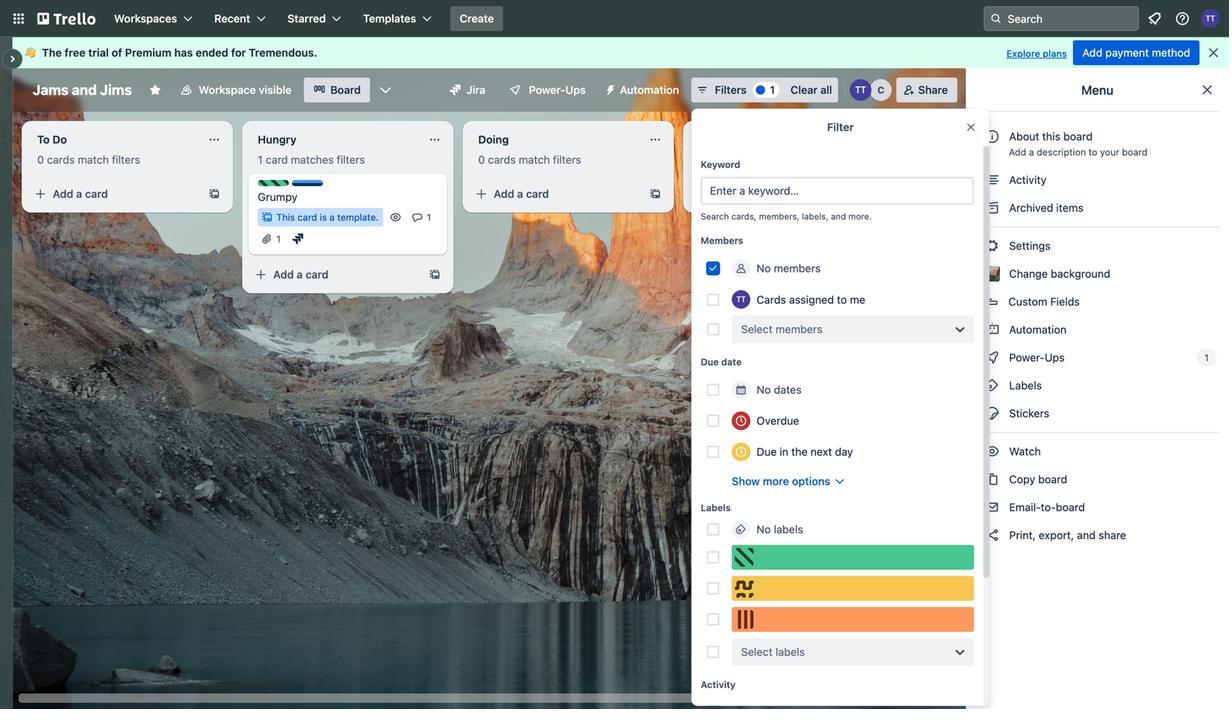 Task type: locate. For each thing, give the bounding box(es) containing it.
1 horizontal spatial match
[[519, 153, 550, 166]]

2 horizontal spatial and
[[1077, 529, 1096, 542]]

color: green, title: none element
[[732, 546, 974, 570]]

1 horizontal spatial and
[[831, 212, 846, 222]]

add a card for add a card button underneath this card is a template.
[[273, 268, 329, 281]]

match down "to do" text box
[[78, 153, 109, 166]]

0 cards match filters up cards,
[[699, 153, 802, 166]]

is
[[320, 212, 327, 223]]

archived items
[[1007, 202, 1084, 214]]

0 for to do
[[37, 153, 44, 166]]

to-
[[1041, 501, 1056, 514]]

add a card for add a card button underneath "to do" text box
[[53, 188, 108, 200]]

sm image for activity
[[985, 172, 1000, 188]]

customize views image
[[378, 82, 394, 98]]

1 horizontal spatial ups
[[1045, 351, 1065, 364]]

1 0 cards match filters from the left
[[37, 153, 140, 166]]

1 cards from the left
[[47, 153, 75, 166]]

board
[[330, 83, 361, 96]]

to left me
[[837, 293, 847, 306]]

sm image inside the copy board link
[[985, 472, 1000, 488]]

match up cards,
[[739, 153, 771, 166]]

sm image
[[598, 78, 620, 99], [985, 350, 1000, 366], [985, 378, 1000, 394], [985, 444, 1000, 460], [985, 472, 1000, 488]]

the
[[42, 46, 62, 59]]

card
[[266, 153, 288, 166], [85, 188, 108, 200], [526, 188, 549, 200], [747, 188, 770, 200], [298, 212, 317, 223], [306, 268, 329, 281]]

this card is a template.
[[276, 212, 379, 223]]

2 horizontal spatial cards
[[709, 153, 737, 166]]

0 vertical spatial and
[[72, 82, 97, 98]]

to
[[1089, 147, 1098, 158], [837, 293, 847, 306]]

0 horizontal spatial terry turtle (terryturtle) image
[[732, 290, 751, 309]]

c
[[878, 85, 885, 96]]

card down "to do" text box
[[85, 188, 108, 200]]

and left share
[[1077, 529, 1096, 542]]

select members
[[741, 323, 823, 336]]

0 cards match filters down the doing text box
[[478, 153, 581, 166]]

ups down automation link
[[1045, 351, 1065, 364]]

0 vertical spatial power-
[[529, 83, 566, 96]]

2 vertical spatial and
[[1077, 529, 1096, 542]]

0 vertical spatial no
[[757, 262, 771, 275]]

0 horizontal spatial power-ups
[[529, 83, 586, 96]]

1 vertical spatial no
[[757, 384, 771, 396]]

visible
[[259, 83, 292, 96]]

select labels
[[741, 646, 805, 659]]

terry turtle (terryturtle) image left cards
[[732, 290, 751, 309]]

share
[[1099, 529, 1127, 542]]

0 vertical spatial select
[[741, 323, 773, 336]]

automation
[[620, 83, 679, 96], [1007, 323, 1067, 336]]

0 horizontal spatial due
[[701, 357, 719, 368]]

create from template… image for add a card button underneath this card is a template.
[[429, 269, 441, 281]]

0 for doing
[[478, 153, 485, 166]]

power-ups down 'custom fields' at the right top of the page
[[1007, 351, 1068, 364]]

labels down color: orange, title: none element
[[776, 646, 805, 659]]

2 cards from the left
[[488, 153, 516, 166]]

print, export, and share link
[[976, 523, 1220, 548]]

1 horizontal spatial 0 cards match filters
[[478, 153, 581, 166]]

about this board add a description to your board
[[1009, 130, 1148, 158]]

1 horizontal spatial 0
[[478, 153, 485, 166]]

workspace visible button
[[171, 78, 301, 103]]

a for add a card button underneath "to do" text box
[[76, 188, 82, 200]]

1 vertical spatial automation
[[1007, 323, 1067, 336]]

members
[[701, 235, 744, 246]]

free
[[65, 46, 86, 59]]

sm image inside watch link
[[985, 444, 1000, 460]]

power-ups up the doing text box
[[529, 83, 586, 96]]

2 horizontal spatial 0
[[699, 153, 706, 166]]

2 no from the top
[[757, 384, 771, 396]]

1 vertical spatial due
[[757, 446, 777, 459]]

3 no from the top
[[757, 523, 771, 536]]

add a card button down "to do" text box
[[28, 182, 202, 207]]

2 0 from the left
[[478, 153, 485, 166]]

2 0 cards match filters from the left
[[478, 153, 581, 166]]

0 vertical spatial activity
[[1007, 174, 1047, 186]]

1 no from the top
[[757, 262, 771, 275]]

a for add a card button over members,
[[738, 188, 744, 200]]

card down "is" on the left top of page
[[306, 268, 329, 281]]

filters up search cards, members, labels, and more.
[[774, 153, 802, 166]]

recent button
[[205, 6, 275, 31]]

no dates
[[757, 384, 802, 396]]

no for no labels
[[757, 523, 771, 536]]

1 match from the left
[[78, 153, 109, 166]]

sm image inside automation link
[[985, 322, 1000, 338]]

add down do
[[53, 188, 73, 200]]

0 horizontal spatial power-
[[529, 83, 566, 96]]

1 vertical spatial members
[[776, 323, 823, 336]]

activity
[[1007, 174, 1047, 186], [701, 680, 736, 691]]

share
[[919, 83, 948, 96]]

0 horizontal spatial cards
[[47, 153, 75, 166]]

board link
[[304, 78, 370, 103]]

a down the doing text box
[[517, 188, 523, 200]]

add a card down do
[[53, 188, 108, 200]]

and left jims
[[72, 82, 97, 98]]

due left date
[[701, 357, 719, 368]]

power- up the doing text box
[[529, 83, 566, 96]]

a down "to do" text box
[[76, 188, 82, 200]]

0
[[37, 153, 44, 166], [478, 153, 485, 166], [699, 153, 706, 166]]

overdue
[[757, 415, 800, 428]]

to
[[37, 133, 50, 146]]

0 vertical spatial ups
[[566, 83, 586, 96]]

0 vertical spatial automation
[[620, 83, 679, 96]]

filters
[[112, 153, 140, 166], [337, 153, 365, 166], [553, 153, 581, 166], [774, 153, 802, 166]]

jira
[[467, 83, 486, 96]]

3 filters from the left
[[553, 153, 581, 166]]

sm image for watch
[[985, 444, 1000, 460]]

1 horizontal spatial due
[[757, 446, 777, 459]]

clear
[[791, 83, 818, 96]]

a down about
[[1029, 147, 1034, 158]]

sm image
[[985, 172, 1000, 188], [985, 200, 1000, 216], [290, 231, 306, 247], [985, 238, 1000, 254], [985, 322, 1000, 338], [985, 406, 1000, 422], [985, 500, 1000, 516], [985, 528, 1000, 544]]

print,
[[1010, 529, 1036, 542]]

export,
[[1039, 529, 1074, 542]]

sm image inside "archived items" link
[[985, 200, 1000, 216]]

match down the doing text box
[[519, 153, 550, 166]]

payment
[[1106, 46, 1149, 59]]

add a card down this
[[273, 268, 329, 281]]

1 vertical spatial to
[[837, 293, 847, 306]]

create
[[460, 12, 494, 25]]

add left payment
[[1083, 46, 1103, 59]]

0 horizontal spatial to
[[837, 293, 847, 306]]

labels for no labels
[[774, 523, 803, 536]]

add a card button
[[28, 182, 202, 207], [469, 182, 643, 207], [690, 182, 864, 207], [249, 263, 423, 287]]

1 horizontal spatial terry turtle (terryturtle) image
[[1202, 9, 1220, 28]]

doing
[[478, 133, 509, 146]]

explore
[[1007, 48, 1041, 59]]

clear all
[[791, 83, 832, 96]]

card down the doing text box
[[526, 188, 549, 200]]

no up cards
[[757, 262, 771, 275]]

None text field
[[690, 127, 861, 152]]

automation link
[[976, 318, 1220, 343]]

labels link
[[976, 374, 1220, 398]]

1 filters from the left
[[112, 153, 140, 166]]

0 horizontal spatial automation
[[620, 83, 679, 96]]

no left dates
[[757, 384, 771, 396]]

cards down doing
[[488, 153, 516, 166]]

create from template… image
[[208, 188, 221, 200], [429, 269, 441, 281]]

1 horizontal spatial activity
[[1007, 174, 1047, 186]]

Board name text field
[[25, 78, 140, 103]]

0 cards match filters down "to do" text box
[[37, 153, 140, 166]]

1 vertical spatial and
[[831, 212, 846, 222]]

Doing text field
[[469, 127, 640, 152]]

matches
[[291, 153, 334, 166]]

1 horizontal spatial cards
[[488, 153, 516, 166]]

cards down do
[[47, 153, 75, 166]]

power- up 'stickers'
[[1010, 351, 1045, 364]]

a
[[1029, 147, 1034, 158], [76, 188, 82, 200], [517, 188, 523, 200], [738, 188, 744, 200], [330, 212, 335, 223], [297, 268, 303, 281]]

explore plans
[[1007, 48, 1067, 59]]

filters down the doing text box
[[553, 153, 581, 166]]

0 vertical spatial due
[[701, 357, 719, 368]]

add a card button down the doing text box
[[469, 182, 643, 207]]

banner
[[12, 37, 1229, 68]]

jams
[[33, 82, 69, 98]]

0 horizontal spatial match
[[78, 153, 109, 166]]

add a card
[[53, 188, 108, 200], [494, 188, 549, 200], [715, 188, 770, 200], [273, 268, 329, 281]]

a for add a card button underneath this card is a template.
[[297, 268, 303, 281]]

copy board link
[[976, 468, 1220, 492]]

due left in
[[757, 446, 777, 459]]

share button
[[897, 78, 958, 103]]

add down doing
[[494, 188, 515, 200]]

no down more
[[757, 523, 771, 536]]

labels for select labels
[[776, 646, 805, 659]]

1 horizontal spatial automation
[[1007, 323, 1067, 336]]

add a card down doing
[[494, 188, 549, 200]]

0 horizontal spatial 0
[[37, 153, 44, 166]]

cards up 'search' in the right of the page
[[709, 153, 737, 166]]

0 down to
[[37, 153, 44, 166]]

jira icon image
[[450, 85, 460, 96]]

2 horizontal spatial match
[[739, 153, 771, 166]]

terry turtle (terryturtle) image
[[1202, 9, 1220, 28], [732, 290, 751, 309]]

sm image for email-to-board
[[985, 500, 1000, 516]]

jims
[[100, 82, 132, 98]]

settings link
[[976, 234, 1220, 259]]

0 horizontal spatial and
[[72, 82, 97, 98]]

1 vertical spatial create from template… image
[[429, 269, 441, 281]]

board up description
[[1064, 130, 1093, 143]]

color: orange, title: none element
[[732, 608, 974, 633]]

templates button
[[354, 6, 441, 31]]

watch link
[[976, 440, 1220, 464]]

method
[[1152, 46, 1191, 59]]

1 horizontal spatial create from template… image
[[429, 269, 441, 281]]

due
[[701, 357, 719, 368], [757, 446, 777, 459]]

archived
[[1010, 202, 1054, 214]]

members for select members
[[776, 323, 823, 336]]

sm image inside the labels link
[[985, 378, 1000, 394]]

add a card for add a card button over members,
[[715, 188, 770, 200]]

add a card up cards,
[[715, 188, 770, 200]]

members up the cards assigned to me
[[774, 262, 821, 275]]

cards,
[[732, 212, 757, 222]]

a inside the about this board add a description to your board
[[1029, 147, 1034, 158]]

0 horizontal spatial activity
[[701, 680, 736, 691]]

board up 'to-'
[[1039, 473, 1068, 486]]

2 select from the top
[[741, 646, 773, 659]]

2 vertical spatial no
[[757, 523, 771, 536]]

0 horizontal spatial labels
[[701, 503, 731, 514]]

menu
[[1082, 83, 1114, 97]]

labels down show more options button
[[774, 523, 803, 536]]

0 horizontal spatial create from template… image
[[208, 188, 221, 200]]

filters down hungry text field
[[337, 153, 365, 166]]

board
[[1064, 130, 1093, 143], [1122, 147, 1148, 158], [1039, 473, 1068, 486], [1056, 501, 1085, 514]]

👋
[[25, 46, 36, 59]]

filters for to do
[[112, 153, 140, 166]]

4 filters from the left
[[774, 153, 802, 166]]

sm image for copy board
[[985, 472, 1000, 488]]

ups up the doing text box
[[566, 83, 586, 96]]

members down the cards assigned to me
[[776, 323, 823, 336]]

add payment method
[[1083, 46, 1191, 59]]

and left more.
[[831, 212, 846, 222]]

1 0 from the left
[[37, 153, 44, 166]]

to left 'your'
[[1089, 147, 1098, 158]]

change background
[[1007, 268, 1111, 280]]

and inside text box
[[72, 82, 97, 98]]

0 vertical spatial create from template… image
[[208, 188, 221, 200]]

keyword
[[701, 159, 741, 170]]

0 vertical spatial members
[[774, 262, 821, 275]]

starred
[[288, 12, 326, 25]]

sm image for automation
[[985, 322, 1000, 338]]

cards
[[757, 293, 786, 306]]

1 select from the top
[[741, 323, 773, 336]]

2 match from the left
[[519, 153, 550, 166]]

add left the close popover icon
[[932, 132, 953, 144]]

due in the next day
[[757, 446, 853, 459]]

1 horizontal spatial power-ups
[[1007, 351, 1068, 364]]

sm image inside stickers link
[[985, 406, 1000, 422]]

templates
[[363, 12, 416, 25]]

1 vertical spatial select
[[741, 646, 773, 659]]

automation button
[[598, 78, 689, 103]]

1 horizontal spatial to
[[1089, 147, 1098, 158]]

sm image inside activity link
[[985, 172, 1000, 188]]

change background link
[[976, 262, 1220, 287]]

sm image inside print, export, and share link
[[985, 528, 1000, 544]]

a up cards,
[[738, 188, 744, 200]]

1 vertical spatial labels
[[776, 646, 805, 659]]

select
[[741, 323, 773, 336], [741, 646, 773, 659]]

no for no members
[[757, 262, 771, 275]]

0 horizontal spatial 0 cards match filters
[[37, 153, 140, 166]]

0 down doing
[[478, 153, 485, 166]]

3 0 cards match filters from the left
[[699, 153, 802, 166]]

more.
[[849, 212, 872, 222]]

assigned
[[789, 293, 834, 306]]

2 filters from the left
[[337, 153, 365, 166]]

a down this card is a template.
[[297, 268, 303, 281]]

0 vertical spatial labels
[[774, 523, 803, 536]]

0 vertical spatial power-ups
[[529, 83, 586, 96]]

0 vertical spatial to
[[1089, 147, 1098, 158]]

color: green, title: none image
[[258, 180, 289, 186]]

members,
[[759, 212, 800, 222]]

0 horizontal spatial ups
[[566, 83, 586, 96]]

card left "is" on the left top of page
[[298, 212, 317, 223]]

terry turtle (terryturtle) image right open information menu icon
[[1202, 9, 1220, 28]]

power-ups inside button
[[529, 83, 586, 96]]

hungry
[[258, 133, 297, 146]]

back to home image
[[37, 6, 96, 31]]

power- inside button
[[529, 83, 566, 96]]

sm image for power-ups
[[985, 350, 1000, 366]]

add a card button down this card is a template.
[[249, 263, 423, 287]]

1 horizontal spatial labels
[[1007, 379, 1042, 392]]

sm image inside settings link
[[985, 238, 1000, 254]]

1 horizontal spatial power-
[[1010, 351, 1045, 364]]

card down the hungry
[[266, 153, 288, 166]]

0 up 'search' in the right of the page
[[699, 153, 706, 166]]

2 horizontal spatial 0 cards match filters
[[699, 153, 802, 166]]

filters down "to do" text box
[[112, 153, 140, 166]]

sm image inside email-to-board link
[[985, 500, 1000, 516]]

add down about
[[1009, 147, 1027, 158]]

card up cards,
[[747, 188, 770, 200]]



Task type: vqa. For each thing, say whether or not it's contained in the screenshot.
second 7 from the bottom of the page
no



Task type: describe. For each thing, give the bounding box(es) containing it.
chestercheeetah (chestercheeetah) image
[[870, 79, 892, 101]]

day
[[835, 446, 853, 459]]

members for no members
[[774, 262, 821, 275]]

a right "is" on the left top of page
[[330, 212, 335, 223]]

1 vertical spatial activity
[[701, 680, 736, 691]]

filters for doing
[[553, 153, 581, 166]]

archived items link
[[976, 196, 1220, 221]]

search image
[[990, 12, 1003, 25]]

do
[[52, 133, 67, 146]]

workspace visible
[[199, 83, 292, 96]]

create from template… image for add a card button underneath "to do" text box
[[208, 188, 221, 200]]

template.
[[337, 212, 379, 223]]

0 cards match filters for doing
[[478, 153, 581, 166]]

this
[[1043, 130, 1061, 143]]

search cards, members, labels, and more.
[[701, 212, 872, 222]]

list
[[998, 132, 1013, 144]]

watch
[[1007, 445, 1044, 458]]

workspace
[[199, 83, 256, 96]]

sm image for archived items
[[985, 200, 1000, 216]]

c button
[[870, 79, 892, 101]]

no for no dates
[[757, 384, 771, 396]]

open information menu image
[[1175, 11, 1191, 26]]

match for to do
[[78, 153, 109, 166]]

1 vertical spatial terry turtle (terryturtle) image
[[732, 290, 751, 309]]

Search field
[[984, 6, 1139, 31]]

show more options
[[732, 475, 831, 488]]

Enter a keyword… text field
[[701, 177, 974, 205]]

in
[[780, 446, 789, 459]]

add down this
[[273, 268, 294, 281]]

stickers
[[1007, 407, 1050, 420]]

explore plans button
[[1007, 44, 1067, 63]]

jira button
[[440, 78, 495, 103]]

for
[[231, 46, 246, 59]]

add up 'search' in the right of the page
[[715, 188, 735, 200]]

1 vertical spatial ups
[[1045, 351, 1065, 364]]

all
[[821, 83, 832, 96]]

color: blue, title: none image
[[292, 180, 323, 186]]

1 card matches filters
[[258, 153, 365, 166]]

automation inside button
[[620, 83, 679, 96]]

change
[[1010, 268, 1048, 280]]

copy
[[1010, 473, 1036, 486]]

starred button
[[278, 6, 351, 31]]

search
[[701, 212, 729, 222]]

0 cards match filters for to do
[[37, 153, 140, 166]]

custom fields button
[[976, 290, 1220, 315]]

stickers link
[[976, 402, 1220, 426]]

custom fields
[[1009, 296, 1080, 308]]

add a card button up members,
[[690, 182, 864, 207]]

more
[[763, 475, 789, 488]]

filters for hungry
[[337, 153, 365, 166]]

show more options button
[[732, 474, 846, 490]]

to inside the about this board add a description to your board
[[1089, 147, 1098, 158]]

3 0 from the left
[[699, 153, 706, 166]]

background
[[1051, 268, 1111, 280]]

a for add a card button under the doing text box
[[517, 188, 523, 200]]

custom
[[1009, 296, 1048, 308]]

1 vertical spatial labels
[[701, 503, 731, 514]]

sm image for labels
[[985, 378, 1000, 394]]

close popover image
[[965, 121, 977, 134]]

match for doing
[[519, 153, 550, 166]]

👋 the free trial of premium has ended for tremendous .
[[25, 46, 317, 59]]

select for select labels
[[741, 646, 773, 659]]

cards for doing
[[488, 153, 516, 166]]

wave image
[[25, 46, 36, 60]]

0 vertical spatial labels
[[1007, 379, 1042, 392]]

.
[[314, 46, 317, 59]]

grumpy link
[[258, 190, 438, 205]]

due for due in the next day
[[757, 446, 777, 459]]

me
[[850, 293, 866, 306]]

To Do text field
[[28, 127, 199, 152]]

date
[[722, 357, 742, 368]]

add another list button
[[904, 121, 1115, 155]]

sm image for settings
[[985, 238, 1000, 254]]

select for select members
[[741, 323, 773, 336]]

0 notifications image
[[1146, 9, 1164, 28]]

due for due date
[[701, 357, 719, 368]]

star or unstar board image
[[149, 84, 161, 96]]

add inside the about this board add a description to your board
[[1009, 147, 1027, 158]]

create from template… image
[[649, 188, 662, 200]]

grumpy
[[258, 191, 298, 203]]

email-
[[1010, 501, 1041, 514]]

1 vertical spatial power-
[[1010, 351, 1045, 364]]

3 match from the left
[[739, 153, 771, 166]]

sm image for print, export, and share
[[985, 528, 1000, 544]]

cards for to do
[[47, 153, 75, 166]]

primary element
[[0, 0, 1229, 37]]

this
[[276, 212, 295, 223]]

Hungry text field
[[249, 127, 419, 152]]

add another list
[[932, 132, 1013, 144]]

about
[[1010, 130, 1040, 143]]

another
[[955, 132, 995, 144]]

email-to-board
[[1007, 501, 1085, 514]]

clear all button
[[785, 78, 839, 103]]

ended
[[196, 46, 228, 59]]

your
[[1100, 147, 1120, 158]]

0 vertical spatial terry turtle (terryturtle) image
[[1202, 9, 1220, 28]]

plans
[[1043, 48, 1067, 59]]

has
[[174, 46, 193, 59]]

filters
[[715, 83, 747, 96]]

add inside banner
[[1083, 46, 1103, 59]]

3 cards from the left
[[709, 153, 737, 166]]

items
[[1057, 202, 1084, 214]]

trial
[[88, 46, 109, 59]]

banner containing 👋
[[12, 37, 1229, 68]]

email-to-board link
[[976, 496, 1220, 520]]

sm image for stickers
[[985, 406, 1000, 422]]

print, export, and share
[[1007, 529, 1127, 542]]

no labels
[[757, 523, 803, 536]]

no members
[[757, 262, 821, 275]]

activity link
[[976, 168, 1220, 193]]

description
[[1037, 147, 1086, 158]]

board right 'your'
[[1122, 147, 1148, 158]]

dates
[[774, 384, 802, 396]]

filter
[[827, 121, 854, 134]]

the
[[792, 446, 808, 459]]

add a card for add a card button under the doing text box
[[494, 188, 549, 200]]

terry turtle (terryturtle) image
[[850, 79, 872, 101]]

color: yellow, title: none element
[[732, 577, 974, 602]]

1 vertical spatial power-ups
[[1007, 351, 1068, 364]]

ups inside button
[[566, 83, 586, 96]]

sm image inside automation button
[[598, 78, 620, 99]]

board up print, export, and share in the bottom right of the page
[[1056, 501, 1085, 514]]

of
[[112, 46, 122, 59]]

copy board
[[1007, 473, 1068, 486]]



